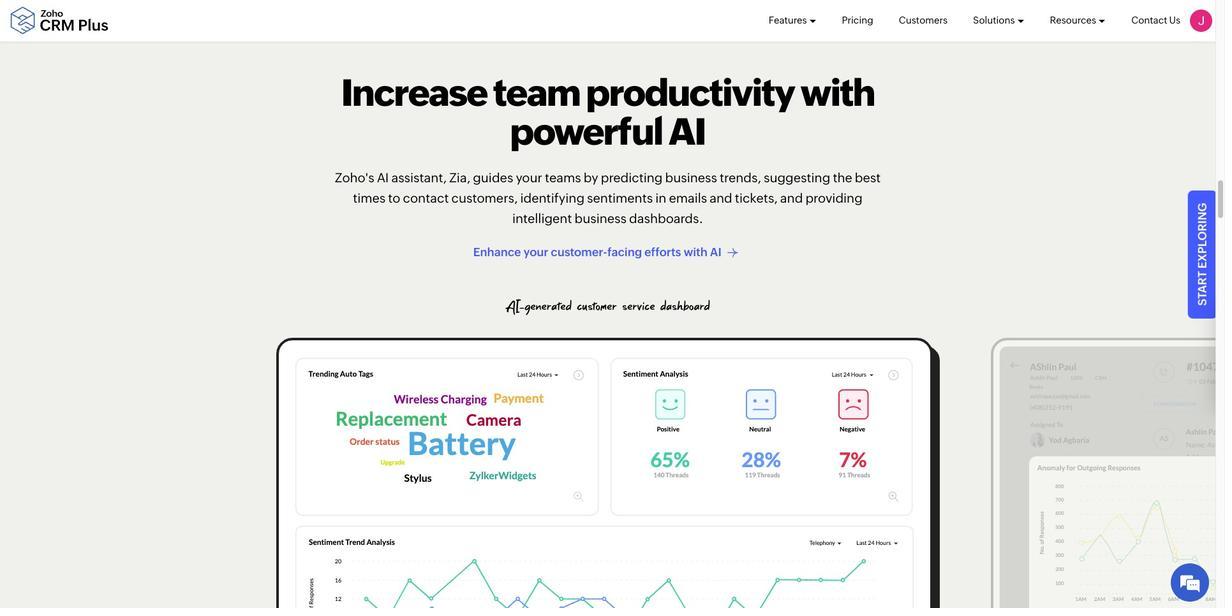 Task type: locate. For each thing, give the bounding box(es) containing it.
facing
[[607, 246, 642, 259]]

0 vertical spatial your
[[516, 170, 542, 185]]

business up emails
[[665, 170, 717, 185]]

0 horizontal spatial business
[[575, 211, 627, 226]]

2 horizontal spatial ai
[[710, 246, 722, 259]]

customer-
[[551, 246, 607, 259]]

zoho crmplus logo image
[[10, 7, 108, 35]]

1 horizontal spatial with
[[801, 72, 875, 114]]

your
[[516, 170, 542, 185], [524, 246, 548, 259]]

and down suggesting
[[780, 191, 803, 205]]

0 horizontal spatial ai
[[377, 170, 389, 185]]

zoho's ai assistant, zia, guides your teams by predicting business trends, suggesting the best times to contact customers, identifying sentiments in emails and tickets, and providing intelligent business dashboards.
[[335, 170, 881, 226]]

0 vertical spatial ai
[[669, 110, 706, 153]]

business down sentiments
[[575, 211, 627, 226]]

zia notifications for anomalies in outgoing customer service responses image
[[991, 338, 1225, 609]]

1 and from the left
[[710, 191, 732, 205]]

powerful
[[510, 110, 663, 153]]

ai-
[[506, 300, 525, 318]]

zoho's
[[335, 170, 374, 185]]

enhance your customer-facing efforts with ai link
[[473, 245, 742, 260]]

generated
[[525, 300, 572, 318]]

trends,
[[720, 170, 761, 185]]

ai
[[669, 110, 706, 153], [377, 170, 389, 185], [710, 246, 722, 259]]

start
[[1195, 271, 1209, 306]]

contact
[[1131, 15, 1167, 26]]

0 horizontal spatial and
[[710, 191, 732, 205]]

ai inside increase team productivity with powerful ai
[[669, 110, 706, 153]]

exploring
[[1195, 203, 1209, 269]]

1 horizontal spatial ai
[[669, 110, 706, 153]]

james peterson image
[[1190, 10, 1212, 32]]

intelligent
[[512, 211, 572, 226]]

emails
[[669, 191, 707, 205]]

and down trends,
[[710, 191, 732, 205]]

contact us
[[1131, 15, 1181, 26]]

solutions link
[[973, 0, 1025, 41]]

2 vertical spatial ai
[[710, 246, 722, 259]]

identifying
[[520, 191, 585, 205]]

ai-generated customer service dashboard
[[506, 300, 710, 318]]

ai inside zoho's ai assistant, zia, guides your teams by predicting business trends, suggesting the best times to contact customers, identifying sentiments in emails and tickets, and providing intelligent business dashboards.
[[377, 170, 389, 185]]

1 vertical spatial ai
[[377, 170, 389, 185]]

and
[[710, 191, 732, 205], [780, 191, 803, 205]]

with inside increase team productivity with powerful ai
[[801, 72, 875, 114]]

1 vertical spatial with
[[684, 246, 708, 259]]

dashboards.
[[629, 211, 703, 226]]

increase team productivity with powerful ai
[[341, 72, 875, 153]]

assistant,
[[391, 170, 447, 185]]

increase
[[341, 72, 487, 114]]

business
[[665, 170, 717, 185], [575, 211, 627, 226]]

1 horizontal spatial and
[[780, 191, 803, 205]]

features link
[[769, 0, 816, 41]]

productivity
[[586, 72, 795, 114]]

0 vertical spatial with
[[801, 72, 875, 114]]

by
[[584, 170, 598, 185]]

best
[[855, 170, 881, 185]]

tab panel
[[965, 300, 1225, 609]]

with
[[801, 72, 875, 114], [684, 246, 708, 259]]

efforts
[[645, 246, 681, 259]]

your down intelligent
[[524, 246, 548, 259]]

0 vertical spatial business
[[665, 170, 717, 185]]

your up identifying on the left of page
[[516, 170, 542, 185]]

customers
[[899, 15, 948, 26]]

solutions
[[973, 15, 1015, 26]]

1 horizontal spatial business
[[665, 170, 717, 185]]

tickets,
[[735, 191, 778, 205]]



Task type: vqa. For each thing, say whether or not it's contained in the screenshot.
Resources link
yes



Task type: describe. For each thing, give the bounding box(es) containing it.
zia,
[[449, 170, 470, 185]]

2 and from the left
[[780, 191, 803, 205]]

teams
[[545, 170, 581, 185]]

sentiments
[[587, 191, 653, 205]]

contact us link
[[1131, 0, 1181, 41]]

pricing
[[842, 15, 873, 26]]

predicting
[[601, 170, 663, 185]]

contact
[[403, 191, 449, 205]]

resources link
[[1050, 0, 1106, 41]]

0 horizontal spatial with
[[684, 246, 708, 259]]

pricing link
[[842, 0, 873, 41]]

suggesting
[[764, 170, 830, 185]]

enhance your customer-facing efforts with ai
[[473, 246, 722, 259]]

service
[[622, 300, 655, 318]]

to
[[388, 191, 400, 205]]

providing
[[806, 191, 863, 205]]

1 vertical spatial your
[[524, 246, 548, 259]]

customer
[[577, 300, 617, 318]]

guides
[[473, 170, 513, 185]]

customers,
[[451, 191, 518, 205]]

us
[[1169, 15, 1181, 26]]

1 vertical spatial business
[[575, 211, 627, 226]]

customers link
[[899, 0, 948, 41]]

times
[[353, 191, 386, 205]]

enhance
[[473, 246, 521, 259]]

resources
[[1050, 15, 1096, 26]]

your inside zoho's ai assistant, zia, guides your teams by predicting business trends, suggesting the best times to contact customers, identifying sentiments in emails and tickets, and providing intelligent business dashboards.
[[516, 170, 542, 185]]

ai-generated customer service dashboard tab panel
[[250, 300, 965, 609]]

team
[[493, 72, 580, 114]]

dashboard
[[660, 300, 710, 318]]

the
[[833, 170, 852, 185]]

features
[[769, 15, 807, 26]]

start exploring
[[1195, 203, 1209, 306]]

in
[[655, 191, 666, 205]]

zia dashboard for customer service operations image
[[276, 338, 940, 609]]



